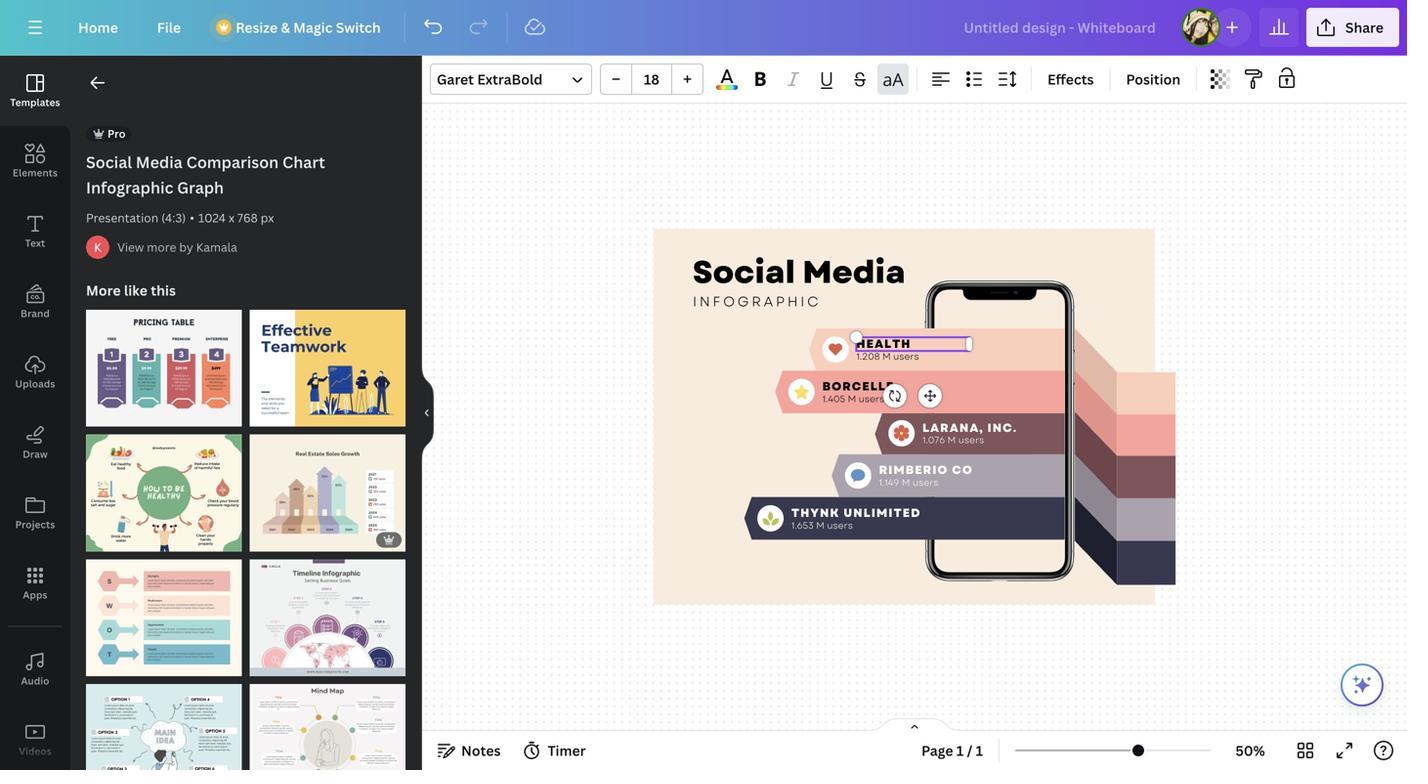 Task type: vqa. For each thing, say whether or not it's contained in the screenshot.
M in borcelle 1.405 m users
yes



Task type: locate. For each thing, give the bounding box(es) containing it.
inc.
[[988, 419, 1018, 436]]

apps
[[23, 588, 47, 602]]

media inside social media comparison chart infographic graph
[[136, 152, 183, 173]]

1.208 m users
[[857, 350, 919, 363]]

presentation (4:3)
[[86, 210, 186, 226]]

green brown playful illustration healthy lifestyle guide graph image
[[86, 435, 242, 552]]

rimberio co 1.149 m users
[[879, 462, 973, 489]]

m right 1.149
[[902, 476, 910, 489]]

1 horizontal spatial 1
[[957, 741, 964, 760]]

0 vertical spatial infographic
[[86, 177, 173, 198]]

blue creative mind map graph image
[[86, 684, 242, 770]]

social for social media comparison chart infographic graph
[[86, 152, 132, 173]]

audio button
[[0, 634, 70, 705]]

position button
[[1119, 64, 1189, 95]]

users right 1.208
[[894, 350, 919, 363]]

share button
[[1307, 8, 1400, 47]]

file
[[157, 18, 181, 37]]

resize
[[236, 18, 278, 37]]

– – number field
[[638, 70, 666, 88]]

star icon image
[[794, 385, 809, 399]]

group
[[600, 64, 704, 95]]

users up co
[[959, 434, 985, 447]]

1.653
[[792, 519, 814, 532]]

1 horizontal spatial infographic
[[693, 292, 821, 311]]

graph
[[177, 177, 224, 198]]

blue creative mind map graph group
[[86, 672, 242, 770]]

videos
[[19, 745, 52, 758]]

media
[[136, 152, 183, 173], [803, 249, 906, 295]]

1 vertical spatial infographic
[[693, 292, 821, 311]]

1.208
[[857, 350, 880, 363]]

main menu bar
[[0, 0, 1408, 56]]

more
[[147, 239, 176, 255]]

side panel tab list
[[0, 56, 70, 770]]

text
[[25, 237, 45, 250]]

x
[[229, 210, 235, 226]]

users
[[894, 350, 919, 363], [859, 392, 885, 406], [959, 434, 985, 447], [913, 476, 939, 489], [827, 519, 853, 532]]

health
[[857, 336, 912, 353]]

1 horizontal spatial social
[[693, 249, 796, 295]]

0 horizontal spatial media
[[136, 152, 183, 173]]

social inside social media comparison chart infographic graph
[[86, 152, 132, 173]]

presentation
[[86, 210, 158, 226]]

view more by kamala button
[[117, 238, 237, 257]]

m inside rimberio co 1.149 m users
[[902, 476, 910, 489]]

media for social media comparison chart infographic graph
[[136, 152, 183, 173]]

extrabold
[[477, 70, 543, 88]]

file button
[[142, 8, 197, 47]]

of
[[268, 407, 279, 422]]

elements button
[[0, 126, 70, 196]]

m inside thynk unlimited 1.653 m users
[[816, 519, 825, 532]]

m for larana,
[[948, 434, 956, 447]]

colorful calm corporate clean mind map image
[[250, 684, 406, 770]]

videos button
[[0, 705, 70, 770]]

users right 1.653
[[827, 519, 853, 532]]

notes button
[[430, 735, 509, 766]]

1 left of
[[260, 407, 265, 422]]

15
[[282, 407, 294, 422]]

1 horizontal spatial media
[[803, 249, 906, 295]]

resize & magic switch
[[236, 18, 381, 37]]

1 vertical spatial social
[[693, 249, 796, 295]]

users inside larana, inc. 1.076 m users
[[959, 434, 985, 447]]

draw button
[[0, 408, 70, 478]]

1
[[260, 407, 265, 422], [957, 741, 964, 760], [976, 741, 983, 760]]

templates button
[[0, 56, 70, 126]]

infographic
[[86, 177, 173, 198], [693, 292, 821, 311]]

0 horizontal spatial social
[[86, 152, 132, 173]]

m
[[883, 350, 891, 363], [848, 392, 856, 406], [948, 434, 956, 447], [902, 476, 910, 489], [816, 519, 825, 532]]

more like this
[[86, 281, 176, 300]]

templates
[[10, 96, 60, 109]]

0 horizontal spatial infographic
[[86, 177, 173, 198]]

comparison
[[186, 152, 279, 173]]

0 horizontal spatial 1
[[260, 407, 265, 422]]

0 vertical spatial media
[[136, 152, 183, 173]]

grey simple modern timeline infographic chart graph image
[[250, 559, 406, 676]]

m inside larana, inc. 1.076 m users
[[948, 434, 956, 447]]

m right the 1.076
[[948, 434, 956, 447]]

1 left /
[[957, 741, 964, 760]]

projects
[[15, 518, 55, 531]]

1 vertical spatial media
[[803, 249, 906, 295]]

social
[[86, 152, 132, 173], [693, 249, 796, 295]]

media up health
[[803, 249, 906, 295]]

1 right /
[[976, 741, 983, 760]]

m right 1.653
[[816, 519, 825, 532]]

borcelle 1.405 m users
[[823, 378, 895, 406]]

1024
[[198, 210, 226, 226]]

media up graph
[[136, 152, 183, 173]]

50% button
[[1219, 735, 1282, 766]]

swot analysis graph image
[[86, 559, 242, 676]]

borcelle
[[823, 378, 895, 395]]

users right 1.149
[[913, 476, 939, 489]]

users for inc.
[[959, 434, 985, 447]]

0 vertical spatial social
[[86, 152, 132, 173]]

m right 1.405
[[848, 392, 856, 406]]

users inside thynk unlimited 1.653 m users
[[827, 519, 853, 532]]

users for unlimited
[[827, 519, 853, 532]]

social for social media
[[693, 249, 796, 295]]

thynk
[[792, 504, 840, 521]]

users inside rimberio co 1.149 m users
[[913, 476, 939, 489]]

show pages image
[[868, 717, 962, 733]]

co
[[952, 462, 973, 479]]

by
[[179, 239, 193, 255]]

effects button
[[1040, 64, 1102, 95]]

effects
[[1048, 70, 1094, 88]]

view
[[117, 239, 144, 255]]

m for rimberio
[[902, 476, 910, 489]]

this
[[151, 281, 176, 300]]

color range image
[[717, 85, 738, 90]]

switch
[[336, 18, 381, 37]]

kamala
[[196, 239, 237, 255]]

real estate sales growth bar infographic graph image
[[250, 435, 406, 552]]

home link
[[63, 8, 134, 47]]

brand button
[[0, 267, 70, 337]]

users right 1.405
[[859, 392, 885, 406]]

draw
[[23, 448, 48, 461]]



Task type: describe. For each thing, give the bounding box(es) containing it.
colorful calm corporate clean mind map group
[[250, 672, 406, 770]]

swot analysis graph group
[[86, 548, 242, 676]]

media for social media
[[803, 249, 906, 295]]

teamwork keynote presentation in yellow blue white illustrative style group
[[250, 298, 406, 427]]

1.149
[[879, 476, 900, 489]]

garet extrabold
[[437, 70, 543, 88]]

purple & white pricing table comparison chart image
[[86, 310, 242, 427]]

users inside borcelle 1.405 m users
[[859, 392, 885, 406]]

like
[[124, 281, 148, 300]]

home
[[78, 18, 118, 37]]

grey simple modern timeline infographic chart graph group
[[250, 548, 406, 676]]

page
[[922, 741, 954, 760]]

social media comparison chart infographic graph
[[86, 152, 325, 198]]

50%
[[1236, 741, 1265, 760]]

pro
[[108, 126, 126, 141]]

view more by kamala
[[117, 239, 237, 255]]

green brown playful illustration healthy lifestyle guide graph group
[[86, 423, 242, 552]]

purple & white pricing table comparison chart group
[[86, 298, 242, 427]]

timer button
[[517, 735, 594, 766]]

uploads button
[[0, 337, 70, 408]]

Design title text field
[[949, 8, 1174, 47]]

1.076
[[923, 434, 945, 447]]

magic
[[293, 18, 333, 37]]

(4:3)
[[161, 210, 186, 226]]

Health text field
[[857, 336, 970, 353]]

social media
[[693, 249, 906, 295]]

m for thynk
[[816, 519, 825, 532]]

share
[[1346, 18, 1384, 37]]

notes
[[461, 741, 501, 760]]

infographic inside social media comparison chart infographic graph
[[86, 177, 173, 198]]

text button
[[0, 196, 70, 267]]

canva assistant image
[[1351, 673, 1374, 697]]

rimberio
[[879, 462, 949, 479]]

px
[[261, 210, 274, 226]]

1024 x 768 px
[[198, 210, 274, 226]]

garet
[[437, 70, 474, 88]]

/
[[967, 741, 973, 760]]

uploads
[[15, 377, 55, 390]]

hide image
[[421, 366, 434, 460]]

larana,
[[923, 419, 984, 436]]

more
[[86, 281, 121, 300]]

m inside borcelle 1.405 m users
[[848, 392, 856, 406]]

larana, inc. 1.076 m users
[[923, 419, 1018, 447]]

unlimited
[[844, 504, 921, 521]]

elements
[[13, 166, 58, 179]]

timer
[[548, 741, 586, 760]]

page 1 / 1
[[922, 741, 983, 760]]

position
[[1127, 70, 1181, 88]]

1 inside teamwork keynote presentation in yellow blue white illustrative style group
[[260, 407, 265, 422]]

1 of 15
[[260, 407, 294, 422]]

2 horizontal spatial 1
[[976, 741, 983, 760]]

thynk unlimited 1.653 m users
[[792, 504, 921, 532]]

projects button
[[0, 478, 70, 548]]

chart
[[283, 152, 325, 173]]

garet extrabold button
[[430, 64, 592, 95]]

audio
[[21, 674, 49, 688]]

768
[[237, 210, 258, 226]]

1.405
[[823, 392, 846, 406]]

apps button
[[0, 548, 70, 619]]

users for co
[[913, 476, 939, 489]]

bubble chat icon image
[[851, 469, 866, 482]]

kamala element
[[86, 236, 109, 259]]

brand
[[21, 307, 50, 320]]

resize & magic switch button
[[204, 8, 396, 47]]

m right 1.208
[[883, 350, 891, 363]]

real estate sales growth bar infographic graph group
[[250, 423, 406, 552]]

kamala image
[[86, 236, 109, 259]]

&
[[281, 18, 290, 37]]



